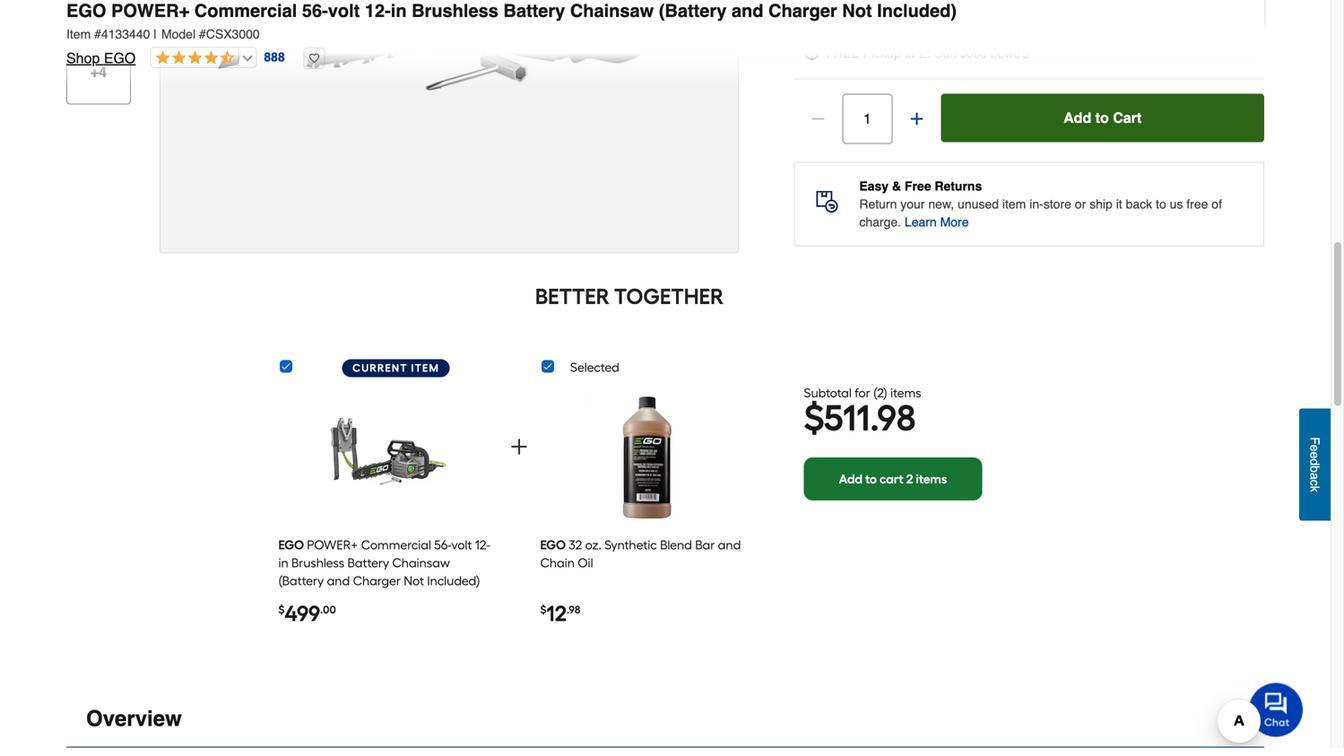 Task type: describe. For each thing, give the bounding box(es) containing it.
add to cart 2 items link
[[804, 457, 983, 500]]

shop
[[66, 50, 100, 66]]

1 e from the top
[[1308, 445, 1323, 452]]

jose
[[961, 46, 987, 61]]

499
[[285, 601, 320, 627]]

cart
[[880, 471, 904, 486]]

$ 499 .00
[[279, 601, 336, 627]]

us
[[1170, 197, 1184, 211]]

12
[[547, 601, 567, 627]]

heart outline image
[[304, 48, 325, 69]]

free pickup at e. san jose lowe's
[[826, 46, 1029, 61]]

brushless inside the power+ commercial 56-volt 12- in brushless battery chainsaw (battery and charger not included)
[[292, 555, 345, 570]]

to inside easy & free returns return your new, unused item in-store or ship it back to us free of charge.
[[1156, 197, 1167, 211]]

ego power+ commercial 56-volt 12-in brushless battery chainsaw (battery and charger not included) item # 4133440 | model # csx3000
[[66, 0, 957, 41]]

$ for 12
[[540, 603, 547, 616]]

4133440
[[101, 27, 150, 41]]

charge.
[[860, 215, 902, 229]]

1 horizontal spatial plus image
[[908, 110, 926, 128]]

your
[[901, 197, 925, 211]]

current
[[353, 361, 408, 374]]

add to cart button
[[941, 94, 1265, 142]]

2 for subtotal for ( 2 ) items $ 511 .98
[[877, 385, 884, 400]]

bar
[[695, 537, 715, 553]]

return
[[860, 197, 897, 211]]

in-
[[1030, 197, 1044, 211]]

888
[[264, 50, 285, 64]]

Stepper number input field with increment and decrement buttons number field
[[843, 94, 893, 144]]

+4 button
[[66, 40, 131, 104]]

items inside subtotal for ( 2 ) items $ 511 .98
[[891, 385, 922, 400]]

easy
[[860, 179, 889, 193]]

56- inside the power+ commercial 56-volt 12- in brushless battery chainsaw (battery and charger not included)
[[434, 537, 452, 553]]

csx3000
[[206, 27, 260, 41]]

to for add to cart 2 items
[[866, 471, 877, 486]]

current item
[[353, 361, 440, 374]]

better together
[[535, 283, 724, 309]]

ego inside the 'ego power+ commercial 56-volt 12-in brushless battery chainsaw (battery and charger not included) item # 4133440 | model # csx3000'
[[66, 0, 106, 21]]

32 oz. synthetic blend bar and chain oil
[[540, 537, 741, 570]]

more
[[941, 215, 969, 229]]

title image
[[71, 0, 126, 27]]

learn more link
[[905, 213, 969, 231]]

store
[[1044, 197, 1072, 211]]

new,
[[929, 197, 955, 211]]

ego down 4133440
[[104, 50, 136, 66]]

not inside the 'ego power+ commercial 56-volt 12-in brushless battery chainsaw (battery and charger not included) item # 4133440 | model # csx3000'
[[843, 0, 872, 21]]

selected
[[571, 360, 620, 375]]

499 list item
[[279, 385, 491, 652]]

f
[[1308, 437, 1323, 445]]

power+ inside the power+ commercial 56-volt 12- in brushless battery chainsaw (battery and charger not included)
[[307, 537, 358, 553]]

2 e from the top
[[1308, 452, 1323, 459]]

model
[[161, 27, 196, 41]]

.98 inside $ 12 .98
[[567, 603, 581, 616]]

overview
[[86, 706, 182, 731]]

shop ego
[[66, 50, 136, 66]]

|
[[154, 27, 157, 41]]

of
[[1212, 197, 1223, 211]]

in inside the power+ commercial 56-volt 12- in brushless battery chainsaw (battery and charger not included)
[[279, 555, 289, 570]]

included) inside the power+ commercial 56-volt 12- in brushless battery chainsaw (battery and charger not included)
[[427, 573, 480, 588]]

c
[[1308, 479, 1323, 486]]

cart
[[1113, 109, 1142, 126]]

$ inside subtotal for ( 2 ) items $ 511 .98
[[804, 396, 824, 439]]

ego  #csx3000 image
[[161, 0, 738, 252]]

oil
[[578, 555, 593, 570]]

and inside 32 oz. synthetic blend bar and chain oil
[[718, 537, 741, 553]]

item
[[1003, 197, 1026, 211]]

&
[[892, 179, 902, 193]]

chevron up image
[[1227, 710, 1245, 728]]

charger inside the power+ commercial 56-volt 12- in brushless battery chainsaw (battery and charger not included)
[[353, 573, 401, 588]]

chain
[[540, 555, 575, 570]]

learn
[[905, 215, 937, 229]]

e.
[[920, 46, 931, 61]]

lowe's
[[991, 46, 1029, 61]]

chainsaw inside the 'ego power+ commercial 56-volt 12-in brushless battery chainsaw (battery and charger not included) item # 4133440 | model # csx3000'
[[570, 0, 654, 21]]

12- inside the 'ego power+ commercial 56-volt 12-in brushless battery chainsaw (battery and charger not included) item # 4133440 | model # csx3000'
[[365, 0, 391, 21]]

b
[[1308, 466, 1323, 473]]

subtotal
[[804, 385, 852, 400]]

free
[[905, 179, 932, 193]]

item
[[66, 27, 91, 41]]

k
[[1308, 486, 1323, 492]]

back
[[1126, 197, 1153, 211]]

2 # from the left
[[199, 27, 206, 41]]

for
[[855, 385, 871, 400]]



Task type: locate. For each thing, give the bounding box(es) containing it.
$ left for
[[804, 396, 824, 439]]

add left cart
[[1064, 109, 1092, 126]]

1 horizontal spatial to
[[1096, 109, 1109, 126]]

$ down chain
[[540, 603, 547, 616]]

.98
[[870, 396, 916, 439], [567, 603, 581, 616]]

0 vertical spatial charger
[[769, 0, 838, 21]]

commercial up csx3000
[[194, 0, 297, 21]]

better together heading
[[66, 282, 1193, 311]]

0 horizontal spatial 2
[[877, 385, 884, 400]]

32
[[569, 537, 582, 553]]

e up b
[[1308, 452, 1323, 459]]

ego inside 12 list item
[[540, 537, 566, 553]]

together
[[614, 283, 724, 309]]

e up d
[[1308, 445, 1323, 452]]

1 # from the left
[[94, 27, 101, 41]]

0 vertical spatial commercial
[[194, 0, 297, 21]]

0 vertical spatial .98
[[870, 396, 916, 439]]

synthetic
[[605, 537, 657, 553]]

and inside the 'ego power+ commercial 56-volt 12-in brushless battery chainsaw (battery and charger not included) item # 4133440 | model # csx3000'
[[732, 0, 764, 21]]

#
[[94, 27, 101, 41], [199, 27, 206, 41]]

to for add to cart
[[1096, 109, 1109, 126]]

0 vertical spatial 56-
[[302, 0, 328, 21]]

add for add to cart
[[1064, 109, 1092, 126]]

0 vertical spatial 12-
[[365, 0, 391, 21]]

commercial down ego power+ commercial 56-volt 12-in brushless battery chainsaw (battery and charger not included) image
[[361, 537, 431, 553]]

1 horizontal spatial battery
[[504, 0, 565, 21]]

1 vertical spatial .98
[[567, 603, 581, 616]]

1 vertical spatial power+
[[307, 537, 358, 553]]

e
[[1308, 445, 1323, 452], [1308, 452, 1323, 459]]

charger
[[769, 0, 838, 21], [353, 573, 401, 588]]

commercial inside the 'ego power+ commercial 56-volt 12-in brushless battery chainsaw (battery and charger not included) item # 4133440 | model # csx3000'
[[194, 0, 297, 21]]

battery inside the 'ego power+ commercial 56-volt 12-in brushless battery chainsaw (battery and charger not included) item # 4133440 | model # csx3000'
[[504, 0, 565, 21]]

at
[[905, 46, 915, 61]]

0 horizontal spatial 12-
[[365, 0, 391, 21]]

0 horizontal spatial power+
[[111, 0, 189, 21]]

0 vertical spatial not
[[843, 0, 872, 21]]

blend
[[660, 537, 692, 553]]

1 horizontal spatial brushless
[[412, 0, 499, 21]]

and
[[732, 0, 764, 21], [718, 537, 741, 553], [327, 573, 350, 588]]

1 vertical spatial 12-
[[475, 537, 490, 553]]

ego up "499"
[[279, 537, 304, 553]]

2 horizontal spatial $
[[804, 396, 824, 439]]

plus image
[[908, 110, 926, 128], [508, 436, 530, 457]]

1 vertical spatial commercial
[[361, 537, 431, 553]]

returns
[[935, 179, 982, 193]]

f e e d b a c k
[[1308, 437, 1323, 492]]

it
[[1117, 197, 1123, 211]]

1 vertical spatial items
[[916, 471, 948, 486]]

and up item number 4 1 3 3 4 4 0 and model number c s x 3 0 0 0 element
[[732, 0, 764, 21]]

2 vertical spatial and
[[327, 573, 350, 588]]

# right item
[[94, 27, 101, 41]]

ship
[[1090, 197, 1113, 211]]

1 horizontal spatial .98
[[870, 396, 916, 439]]

ego up item
[[66, 0, 106, 21]]

commercial inside the power+ commercial 56-volt 12- in brushless battery chainsaw (battery and charger not included)
[[361, 537, 431, 553]]

$
[[804, 396, 824, 439], [279, 603, 285, 616], [540, 603, 547, 616]]

power+ commercial 56-volt 12- in brushless battery chainsaw (battery and charger not included)
[[279, 537, 490, 588]]

1 vertical spatial battery
[[348, 555, 389, 570]]

0 horizontal spatial commercial
[[194, 0, 297, 21]]

(battery inside the 'ego power+ commercial 56-volt 12-in brushless battery chainsaw (battery and charger not included) item # 4133440 | model # csx3000'
[[659, 0, 727, 21]]

(battery up "499"
[[279, 573, 324, 588]]

12- inside the power+ commercial 56-volt 12- in brushless battery chainsaw (battery and charger not included)
[[475, 537, 490, 553]]

ego power+ commercial 56-volt 12-in brushless battery chainsaw (battery and charger not included) image
[[321, 386, 449, 528]]

chainsaw inside the power+ commercial 56-volt 12- in brushless battery chainsaw (battery and charger not included)
[[392, 555, 450, 570]]

a
[[1308, 473, 1323, 480]]

included)
[[877, 0, 957, 21], [427, 573, 480, 588]]

0 vertical spatial to
[[1096, 109, 1109, 126]]

0 vertical spatial included)
[[877, 0, 957, 21]]

0 vertical spatial plus image
[[908, 110, 926, 128]]

56- inside the 'ego power+ commercial 56-volt 12-in brushless battery chainsaw (battery and charger not included) item # 4133440 | model # csx3000'
[[302, 0, 328, 21]]

item
[[411, 361, 440, 374]]

power+
[[111, 0, 189, 21], [307, 537, 358, 553]]

2 for add to cart 2 items
[[907, 471, 914, 486]]

easy & free returns return your new, unused item in-store or ship it back to us free of charge.
[[860, 179, 1223, 229]]

$ for 499
[[279, 603, 285, 616]]

f e e d b a c k button
[[1300, 408, 1331, 521]]

charger inside the 'ego power+ commercial 56-volt 12-in brushless battery chainsaw (battery and charger not included) item # 4133440 | model # csx3000'
[[769, 0, 838, 21]]

0 horizontal spatial #
[[94, 27, 101, 41]]

.00
[[320, 603, 336, 616]]

0 horizontal spatial plus image
[[508, 436, 530, 457]]

minus image
[[809, 110, 827, 128]]

$ inside $ 499 .00
[[279, 603, 285, 616]]

chat invite button image
[[1250, 682, 1304, 737]]

included) inside the 'ego power+ commercial 56-volt 12-in brushless battery chainsaw (battery and charger not included) item # 4133440 | model # csx3000'
[[877, 0, 957, 21]]

items right ')' on the right bottom
[[891, 385, 922, 400]]

oz.
[[585, 537, 602, 553]]

to left the cart
[[866, 471, 877, 486]]

d
[[1308, 459, 1323, 466]]

0 horizontal spatial .98
[[567, 603, 581, 616]]

(battery up item number 4 1 3 3 4 4 0 and model number c s x 3 0 0 0 element
[[659, 0, 727, 21]]

overview button
[[66, 691, 1265, 748]]

volt
[[328, 0, 360, 21], [452, 537, 472, 553]]

and inside the power+ commercial 56-volt 12- in brushless battery chainsaw (battery and charger not included)
[[327, 573, 350, 588]]

(battery
[[659, 0, 727, 21], [279, 573, 324, 588]]

$ left .00
[[279, 603, 285, 616]]

)
[[884, 385, 888, 400]]

ego
[[66, 0, 106, 21], [104, 50, 136, 66], [279, 537, 304, 553], [540, 537, 566, 553]]

2 right the cart
[[907, 471, 914, 486]]

0 vertical spatial power+
[[111, 0, 189, 21]]

learn more
[[905, 215, 969, 229]]

1 vertical spatial in
[[279, 555, 289, 570]]

1 vertical spatial (battery
[[279, 573, 324, 588]]

power+ up |
[[111, 0, 189, 21]]

add left the cart
[[839, 471, 863, 486]]

and right bar at the bottom of the page
[[718, 537, 741, 553]]

pickup image
[[805, 46, 819, 61]]

# right model
[[199, 27, 206, 41]]

1 horizontal spatial add
[[1064, 109, 1092, 126]]

commercial
[[194, 0, 297, 21], [361, 537, 431, 553]]

1 horizontal spatial (battery
[[659, 0, 727, 21]]

pickup
[[863, 46, 901, 61]]

in inside the 'ego power+ commercial 56-volt 12-in brushless battery chainsaw (battery and charger not included) item # 4133440 | model # csx3000'
[[391, 0, 407, 21]]

1 horizontal spatial charger
[[769, 0, 838, 21]]

0 vertical spatial brushless
[[412, 0, 499, 21]]

1 horizontal spatial volt
[[452, 537, 472, 553]]

unused
[[958, 197, 999, 211]]

1 horizontal spatial in
[[391, 0, 407, 21]]

12-
[[365, 0, 391, 21], [475, 537, 490, 553]]

0 vertical spatial 2
[[877, 385, 884, 400]]

1 horizontal spatial power+
[[307, 537, 358, 553]]

1 vertical spatial volt
[[452, 537, 472, 553]]

0 horizontal spatial included)
[[427, 573, 480, 588]]

subtotal for ( 2 ) items $ 511 .98
[[804, 385, 922, 439]]

0 vertical spatial battery
[[504, 0, 565, 21]]

0 horizontal spatial volt
[[328, 0, 360, 21]]

0 vertical spatial add
[[1064, 109, 1092, 126]]

to left us
[[1156, 197, 1167, 211]]

1 horizontal spatial included)
[[877, 0, 957, 21]]

0 horizontal spatial battery
[[348, 555, 389, 570]]

1 horizontal spatial commercial
[[361, 537, 431, 553]]

brushless inside the 'ego power+ commercial 56-volt 12-in brushless battery chainsaw (battery and charger not included) item # 4133440 | model # csx3000'
[[412, 0, 499, 21]]

1 vertical spatial 2
[[907, 471, 914, 486]]

chainsaw
[[570, 0, 654, 21], [392, 555, 450, 570]]

san
[[935, 46, 957, 61]]

not
[[843, 0, 872, 21], [404, 573, 424, 588]]

1 horizontal spatial 12-
[[475, 537, 490, 553]]

2 horizontal spatial to
[[1156, 197, 1167, 211]]

2 vertical spatial to
[[866, 471, 877, 486]]

0 vertical spatial and
[[732, 0, 764, 21]]

option group
[[787, 0, 1272, 35]]

12 list item
[[540, 385, 753, 652]]

511
[[824, 396, 870, 439]]

0 horizontal spatial charger
[[353, 573, 401, 588]]

1 vertical spatial chainsaw
[[392, 555, 450, 570]]

2 inside subtotal for ( 2 ) items $ 511 .98
[[877, 385, 884, 400]]

0 horizontal spatial $
[[279, 603, 285, 616]]

1 vertical spatial 56-
[[434, 537, 452, 553]]

ego inside 499 list item
[[279, 537, 304, 553]]

free
[[1187, 197, 1209, 211]]

volt inside the 'ego power+ commercial 56-volt 12-in brushless battery chainsaw (battery and charger not included) item # 4133440 | model # csx3000'
[[328, 0, 360, 21]]

1 vertical spatial included)
[[427, 573, 480, 588]]

not inside the power+ commercial 56-volt 12- in brushless battery chainsaw (battery and charger not included)
[[404, 573, 424, 588]]

+4
[[90, 64, 107, 80]]

4.5 stars image
[[151, 50, 234, 67]]

1 horizontal spatial $
[[540, 603, 547, 616]]

1 horizontal spatial #
[[199, 27, 206, 41]]

to left cart
[[1096, 109, 1109, 126]]

1 vertical spatial plus image
[[508, 436, 530, 457]]

1 horizontal spatial 2
[[907, 471, 914, 486]]

0 horizontal spatial add
[[839, 471, 863, 486]]

0 vertical spatial in
[[391, 0, 407, 21]]

$ 12 .98
[[540, 601, 581, 627]]

1 horizontal spatial not
[[843, 0, 872, 21]]

items
[[891, 385, 922, 400], [916, 471, 948, 486]]

brushless
[[412, 0, 499, 21], [292, 555, 345, 570]]

1 vertical spatial not
[[404, 573, 424, 588]]

0 horizontal spatial (battery
[[279, 573, 324, 588]]

in
[[391, 0, 407, 21], [279, 555, 289, 570]]

1 horizontal spatial chainsaw
[[570, 0, 654, 21]]

volt inside the power+ commercial 56-volt 12- in brushless battery chainsaw (battery and charger not included)
[[452, 537, 472, 553]]

.98 inside subtotal for ( 2 ) items $ 511 .98
[[870, 396, 916, 439]]

0 vertical spatial items
[[891, 385, 922, 400]]

add inside button
[[1064, 109, 1092, 126]]

0 horizontal spatial chainsaw
[[392, 555, 450, 570]]

0 vertical spatial (battery
[[659, 0, 727, 21]]

2 right for
[[877, 385, 884, 400]]

and up .00
[[327, 573, 350, 588]]

battery inside the power+ commercial 56-volt 12- in brushless battery chainsaw (battery and charger not included)
[[348, 555, 389, 570]]

1 horizontal spatial 56-
[[434, 537, 452, 553]]

1 vertical spatial and
[[718, 537, 741, 553]]

free
[[826, 46, 860, 61]]

or
[[1075, 197, 1087, 211]]

to
[[1096, 109, 1109, 126], [1156, 197, 1167, 211], [866, 471, 877, 486]]

0 vertical spatial chainsaw
[[570, 0, 654, 21]]

0 vertical spatial volt
[[328, 0, 360, 21]]

power+ up .00
[[307, 537, 358, 553]]

items right the cart
[[916, 471, 948, 486]]

0 horizontal spatial in
[[279, 555, 289, 570]]

0 horizontal spatial 56-
[[302, 0, 328, 21]]

0 horizontal spatial brushless
[[292, 555, 345, 570]]

$ inside $ 12 .98
[[540, 603, 547, 616]]

0 horizontal spatial not
[[404, 573, 424, 588]]

1 vertical spatial add
[[839, 471, 863, 486]]

power+ inside the 'ego power+ commercial 56-volt 12-in brushless battery chainsaw (battery and charger not included) item # 4133440 | model # csx3000'
[[111, 0, 189, 21]]

add for add to cart 2 items
[[839, 471, 863, 486]]

battery
[[504, 0, 565, 21], [348, 555, 389, 570]]

(battery inside the power+ commercial 56-volt 12- in brushless battery chainsaw (battery and charger not included)
[[279, 573, 324, 588]]

(
[[874, 385, 877, 400]]

1 vertical spatial to
[[1156, 197, 1167, 211]]

0 horizontal spatial to
[[866, 471, 877, 486]]

ego 32 oz. synthetic blend bar and chain oil image
[[583, 386, 711, 528]]

56-
[[302, 0, 328, 21], [434, 537, 452, 553]]

to inside button
[[1096, 109, 1109, 126]]

add to cart 2 items
[[839, 471, 948, 486]]

1 vertical spatial brushless
[[292, 555, 345, 570]]

item number 4 1 3 3 4 4 0 and model number c s x 3 0 0 0 element
[[66, 25, 1265, 43]]

ego up chain
[[540, 537, 566, 553]]

better
[[535, 283, 610, 309]]

add to cart
[[1064, 109, 1142, 126]]

1 vertical spatial charger
[[353, 573, 401, 588]]

2
[[877, 385, 884, 400], [907, 471, 914, 486]]



Task type: vqa. For each thing, say whether or not it's contained in the screenshot.
HOME associated with Home Décor & Furniture
no



